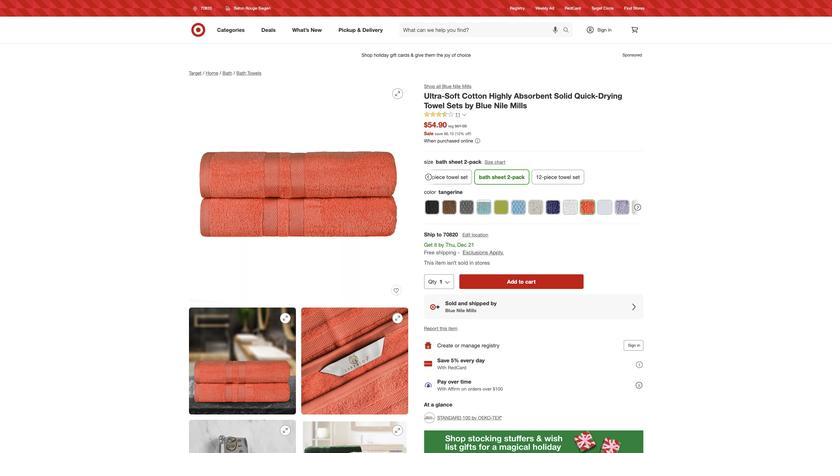 Task type: vqa. For each thing, say whether or not it's contained in the screenshot.
the top RedCard.
no



Task type: locate. For each thing, give the bounding box(es) containing it.
$100
[[493, 386, 503, 392]]

1 horizontal spatial /
[[220, 70, 221, 76]]

1 vertical spatial 2-
[[507, 174, 512, 180]]

group containing size
[[263, 158, 643, 187]]

target for target circle
[[591, 6, 602, 11]]

nile down highly
[[494, 101, 508, 110]]

bath link
[[223, 70, 232, 76]]

pack
[[469, 159, 482, 165], [512, 174, 525, 180]]

baton
[[234, 6, 244, 11]]

2 horizontal spatial in
[[637, 343, 640, 348]]

-
[[458, 249, 460, 256]]

delivery
[[362, 26, 383, 33]]

ad
[[549, 6, 554, 11]]

1 vertical spatial pack
[[512, 174, 525, 180]]

1 piece from the left
[[432, 174, 445, 180]]

0 vertical spatial 2-
[[464, 159, 469, 165]]

0 horizontal spatial to
[[437, 231, 442, 238]]

&
[[357, 26, 361, 33]]

mills inside sold and shipped by blue nile mills
[[466, 308, 477, 313]]

1 vertical spatial mills
[[510, 101, 527, 110]]

nile down and
[[456, 308, 465, 313]]

11 link
[[424, 111, 467, 119]]

qty 1
[[428, 279, 442, 285]]

1
[[439, 279, 442, 285]]

by down cotton in the top right of the page
[[465, 101, 474, 110]]

item
[[435, 259, 446, 266], [448, 326, 457, 331]]

1 vertical spatial in
[[470, 259, 474, 266]]

/ left bath "link"
[[220, 70, 221, 76]]

10
[[456, 131, 460, 136]]

70820
[[201, 6, 212, 11], [443, 231, 458, 238]]

0 vertical spatial bath
[[436, 159, 447, 165]]

0 horizontal spatial item
[[435, 259, 446, 266]]

$54.90 reg $61.00 sale save $ 6.10 ( 10 % off )
[[424, 120, 471, 136]]

2 bath from the left
[[236, 70, 246, 76]]

to right add
[[519, 279, 524, 285]]

11
[[455, 112, 460, 117]]

0 vertical spatial sign
[[597, 27, 607, 33]]

to inside button
[[519, 279, 524, 285]]

edit location button
[[462, 231, 489, 238]]

1 vertical spatial to
[[519, 279, 524, 285]]

0 horizontal spatial towel
[[446, 174, 459, 180]]

to right ship
[[437, 231, 442, 238]]

when purchased online
[[424, 138, 473, 144]]

0 horizontal spatial piece
[[432, 174, 445, 180]]

1 horizontal spatial sign
[[628, 343, 636, 348]]

blue right "all"
[[442, 83, 452, 89]]

0 vertical spatial over
[[448, 378, 459, 385]]

/ left home link
[[203, 70, 204, 76]]

mills up cotton in the top right of the page
[[462, 83, 472, 89]]

baton rouge siegen button
[[222, 2, 275, 14]]

reg
[[448, 124, 454, 129]]

bath left towels
[[236, 70, 246, 76]]

by inside get it by thu, dec 21 free shipping - exclusions apply.
[[438, 241, 444, 248]]

0 horizontal spatial set
[[460, 174, 468, 180]]

towel up the tangerine
[[446, 174, 459, 180]]

piece up color tangerine
[[432, 174, 445, 180]]

70820 up the thu,
[[443, 231, 458, 238]]

target / home / bath / bath towels
[[189, 70, 261, 76]]

nile
[[453, 83, 461, 89], [494, 101, 508, 110], [456, 308, 465, 313]]

1 horizontal spatial item
[[448, 326, 457, 331]]

1 vertical spatial item
[[448, 326, 457, 331]]

blue inside sold and shipped by blue nile mills
[[445, 308, 455, 313]]

2 vertical spatial nile
[[456, 308, 465, 313]]

0 horizontal spatial sheet
[[449, 159, 463, 165]]

with down save
[[437, 365, 447, 370]]

bath
[[223, 70, 232, 76], [236, 70, 246, 76]]

siegen
[[258, 6, 271, 11]]

0 horizontal spatial target
[[189, 70, 202, 76]]

1 vertical spatial nile
[[494, 101, 508, 110]]

by
[[465, 101, 474, 110], [438, 241, 444, 248], [491, 300, 497, 307], [472, 415, 477, 421]]

2 towel from the left
[[558, 174, 571, 180]]

sign
[[597, 27, 607, 33], [628, 343, 636, 348]]

1 vertical spatial target
[[189, 70, 202, 76]]

ultra-soft cotton highly absorbent solid quick-drying towel sets by blue nile mills, 1 of 8 image
[[189, 83, 408, 302]]

0 vertical spatial to
[[437, 231, 442, 238]]

cotton
[[462, 91, 487, 100]]

by right shipped
[[491, 300, 497, 307]]

to
[[437, 231, 442, 238], [519, 279, 524, 285]]

to for cart
[[519, 279, 524, 285]]

create or manage registry
[[437, 342, 500, 349]]

save
[[435, 131, 443, 136]]

towel
[[424, 101, 445, 110]]

/
[[203, 70, 204, 76], [220, 70, 221, 76], [234, 70, 235, 76]]

standard 100 by oeko-tex® button
[[424, 411, 502, 425]]

add to cart
[[507, 279, 536, 285]]

1 / from the left
[[203, 70, 204, 76]]

2 set from the left
[[572, 174, 580, 180]]

0 vertical spatial target
[[591, 6, 602, 11]]

1 horizontal spatial 70820
[[443, 231, 458, 238]]

to for 70820
[[437, 231, 442, 238]]

edit location
[[462, 232, 488, 238]]

bath right home link
[[223, 70, 232, 76]]

0 vertical spatial sheet
[[449, 159, 463, 165]]

target inside target circle link
[[591, 6, 602, 11]]

set inside 3-piece towel set 'link'
[[460, 174, 468, 180]]

70820 inside fulfillment region
[[443, 231, 458, 238]]

silver image
[[563, 200, 577, 214]]

70820 inside dropdown button
[[201, 6, 212, 11]]

with down pay
[[437, 386, 447, 392]]

2 piece from the left
[[544, 174, 557, 180]]

ship
[[424, 231, 435, 238]]

group
[[263, 158, 643, 187]]

2 horizontal spatial /
[[234, 70, 235, 76]]

towel right 12-
[[558, 174, 571, 180]]

celery image
[[494, 200, 508, 214]]

)
[[470, 131, 471, 136]]

0 horizontal spatial /
[[203, 70, 204, 76]]

2 with from the top
[[437, 386, 447, 392]]

pack left 12-
[[512, 174, 525, 180]]

1 vertical spatial sheet
[[492, 174, 506, 180]]

1 horizontal spatial bath
[[236, 70, 246, 76]]

search
[[560, 27, 576, 34]]

ultra-
[[424, 91, 445, 100]]

1 horizontal spatial bath
[[479, 174, 490, 180]]

target left circle
[[591, 6, 602, 11]]

0 vertical spatial sign in
[[597, 27, 612, 33]]

mills
[[462, 83, 472, 89], [510, 101, 527, 110], [466, 308, 477, 313]]

item right this
[[448, 326, 457, 331]]

set inside 12-piece towel set link
[[572, 174, 580, 180]]

nile up the soft
[[453, 83, 461, 89]]

color tangerine
[[424, 189, 463, 195]]

1 horizontal spatial 2-
[[507, 174, 512, 180]]

weekly ad link
[[535, 5, 554, 11]]

towel for 12-piece towel set
[[558, 174, 571, 180]]

bath down size
[[479, 174, 490, 180]]

1 vertical spatial 70820
[[443, 231, 458, 238]]

in inside button
[[637, 343, 640, 348]]

piece up navy blue icon
[[544, 174, 557, 180]]

0 vertical spatial with
[[437, 365, 447, 370]]

registry link
[[510, 5, 525, 11]]

pack left size
[[469, 159, 482, 165]]

with inside save 5% every day with redcard
[[437, 365, 447, 370]]

1 horizontal spatial towel
[[558, 174, 571, 180]]

1 horizontal spatial set
[[572, 174, 580, 180]]

1 horizontal spatial to
[[519, 279, 524, 285]]

redcard inside save 5% every day with redcard
[[448, 365, 466, 370]]

0 horizontal spatial sign
[[597, 27, 607, 33]]

this
[[440, 326, 447, 331]]

blue
[[442, 83, 452, 89], [476, 101, 492, 110], [445, 308, 455, 313]]

fulfillment region
[[424, 231, 643, 319]]

advertisement region
[[184, 47, 649, 63], [424, 431, 643, 453]]

2 vertical spatial in
[[637, 343, 640, 348]]

2 vertical spatial blue
[[445, 308, 455, 313]]

1 horizontal spatial in
[[608, 27, 612, 33]]

6.10
[[446, 131, 454, 136]]

0 horizontal spatial 70820
[[201, 6, 212, 11]]

target left "home"
[[189, 70, 202, 76]]

21
[[468, 241, 474, 248]]

over left $100
[[483, 386, 492, 392]]

1 horizontal spatial over
[[483, 386, 492, 392]]

2 vertical spatial mills
[[466, 308, 477, 313]]

mills down absorbent
[[510, 101, 527, 110]]

towel
[[446, 174, 459, 180], [558, 174, 571, 180]]

on
[[461, 386, 467, 392]]

set up silver image
[[572, 174, 580, 180]]

towel inside 'link'
[[446, 174, 459, 180]]

add
[[507, 279, 517, 285]]

0 horizontal spatial bath
[[223, 70, 232, 76]]

rouge
[[246, 6, 257, 11]]

affirm
[[448, 386, 460, 392]]

by inside shop all blue nile mills ultra-soft cotton highly absorbent solid quick-drying towel sets by blue nile mills
[[465, 101, 474, 110]]

blue down cotton in the top right of the page
[[476, 101, 492, 110]]

0 vertical spatial blue
[[442, 83, 452, 89]]

target circle link
[[591, 5, 614, 11]]

size
[[485, 159, 493, 165]]

registry
[[510, 6, 525, 11]]

by right 100
[[472, 415, 477, 421]]

dec
[[457, 241, 467, 248]]

1 vertical spatial with
[[437, 386, 447, 392]]

thu,
[[446, 241, 456, 248]]

sign in
[[597, 27, 612, 33], [628, 343, 640, 348]]

1 vertical spatial redcard
[[448, 365, 466, 370]]

redcard right ad
[[565, 6, 581, 11]]

at
[[424, 401, 429, 408]]

1 with from the top
[[437, 365, 447, 370]]

set down 'size bath sheet 2-pack size chart'
[[460, 174, 468, 180]]

0 horizontal spatial sign in
[[597, 27, 612, 33]]

0 vertical spatial pack
[[469, 159, 482, 165]]

sign inside button
[[628, 343, 636, 348]]

location
[[472, 232, 488, 238]]

1 horizontal spatial redcard
[[565, 6, 581, 11]]

2 / from the left
[[220, 70, 221, 76]]

1 vertical spatial sign
[[628, 343, 636, 348]]

1 vertical spatial over
[[483, 386, 492, 392]]

this
[[424, 259, 434, 266]]

sheet up 3-piece towel set 'link' on the top right of page
[[449, 159, 463, 165]]

over up affirm
[[448, 378, 459, 385]]

mills down shipped
[[466, 308, 477, 313]]

1 horizontal spatial sign in
[[628, 343, 640, 348]]

1 towel from the left
[[446, 174, 459, 180]]

exclusions
[[463, 249, 488, 256]]

0 horizontal spatial redcard
[[448, 365, 466, 370]]

1 vertical spatial sign in
[[628, 343, 640, 348]]

shipping
[[436, 249, 456, 256]]

manage
[[461, 342, 480, 349]]

0 vertical spatial 70820
[[201, 6, 212, 11]]

by right it
[[438, 241, 444, 248]]

bath right size
[[436, 159, 447, 165]]

registry
[[482, 342, 500, 349]]

isn't
[[447, 259, 457, 266]]

/ right bath "link"
[[234, 70, 235, 76]]

0 horizontal spatial pack
[[469, 159, 482, 165]]

find stores
[[624, 6, 645, 11]]

1 set from the left
[[460, 174, 468, 180]]

sheet down chart
[[492, 174, 506, 180]]

1 vertical spatial bath
[[479, 174, 490, 180]]

1 horizontal spatial piece
[[544, 174, 557, 180]]

3-piece towel set link
[[422, 170, 472, 184]]

0 horizontal spatial in
[[470, 259, 474, 266]]

item left isn't
[[435, 259, 446, 266]]

set
[[460, 174, 468, 180], [572, 174, 580, 180]]

70820 left baton
[[201, 6, 212, 11]]

towel for 3-piece towel set
[[446, 174, 459, 180]]

blue down sold
[[445, 308, 455, 313]]

piece inside 'link'
[[432, 174, 445, 180]]

1 horizontal spatial target
[[591, 6, 602, 11]]

set for 3-piece towel set
[[460, 174, 468, 180]]

sold
[[458, 259, 468, 266]]

0 vertical spatial item
[[435, 259, 446, 266]]

target
[[591, 6, 602, 11], [189, 70, 202, 76]]

pickup & delivery link
[[333, 23, 391, 37]]

redcard down 5%
[[448, 365, 466, 370]]



Task type: describe. For each thing, give the bounding box(es) containing it.
set for 12-piece towel set
[[572, 174, 580, 180]]

piece for 12-
[[544, 174, 557, 180]]

ultra-soft cotton highly absorbent solid quick-drying towel sets by blue nile mills, 2 of 8 image
[[189, 308, 296, 415]]

item inside button
[[448, 326, 457, 331]]

white image
[[598, 200, 612, 214]]

apply.
[[490, 249, 504, 256]]

item inside fulfillment region
[[435, 259, 446, 266]]

12-
[[536, 174, 544, 180]]

edit
[[462, 232, 471, 238]]

deals
[[261, 26, 276, 33]]

report this item button
[[424, 325, 457, 332]]

soft
[[445, 91, 460, 100]]

wisteria image
[[615, 200, 629, 214]]

standard 100 by oeko-tex®
[[437, 415, 502, 421]]

tex®
[[492, 415, 502, 421]]

towels
[[247, 70, 261, 76]]

highly
[[489, 91, 512, 100]]

by inside button
[[472, 415, 477, 421]]

navy blue image
[[546, 200, 560, 214]]

ultra-soft cotton highly absorbent solid quick-drying towel sets by blue nile mills, 4 of 8 image
[[189, 420, 296, 453]]

report this item
[[424, 326, 457, 331]]

tangerine
[[439, 189, 463, 195]]

search button
[[560, 23, 576, 39]]

0 vertical spatial redcard
[[565, 6, 581, 11]]

0 horizontal spatial bath
[[436, 159, 447, 165]]

bath sheet 2-pack
[[479, 174, 525, 180]]

charcoal image
[[460, 200, 474, 214]]

pickup & delivery
[[339, 26, 383, 33]]

drying
[[598, 91, 622, 100]]

$61.00
[[455, 124, 467, 129]]

ultra-soft cotton highly absorbent solid quick-drying towel sets by blue nile mills, 5 of 8 image
[[301, 420, 408, 453]]

circle
[[603, 6, 614, 11]]

cyan image
[[477, 200, 491, 214]]

solid
[[554, 91, 572, 100]]

when
[[424, 138, 436, 144]]

target circle
[[591, 6, 614, 11]]

categories
[[217, 26, 245, 33]]

0 vertical spatial nile
[[453, 83, 461, 89]]

quick-
[[574, 91, 598, 100]]

sale
[[424, 131, 434, 136]]

pay
[[437, 378, 447, 385]]

and
[[458, 300, 468, 307]]

pickup
[[339, 26, 356, 33]]

What can we help you find? suggestions appear below search field
[[399, 23, 565, 37]]

0 vertical spatial in
[[608, 27, 612, 33]]

qty
[[428, 279, 437, 285]]

glance
[[435, 401, 452, 408]]

1 horizontal spatial pack
[[512, 174, 525, 180]]

home
[[206, 70, 218, 76]]

size bath sheet 2-pack size chart
[[424, 159, 505, 165]]

cart
[[525, 279, 536, 285]]

shop all blue nile mills ultra-soft cotton highly absorbent solid quick-drying towel sets by blue nile mills
[[424, 83, 622, 110]]

ivory image
[[529, 200, 543, 214]]

absorbent
[[514, 91, 552, 100]]

chocolate image
[[442, 200, 456, 214]]

3 / from the left
[[234, 70, 235, 76]]

0 vertical spatial mills
[[462, 83, 472, 89]]

ultra-soft cotton highly absorbent solid quick-drying towel sets by blue nile mills, 3 of 8 image
[[301, 308, 408, 415]]

100
[[463, 415, 470, 421]]

stores
[[633, 6, 645, 11]]

find
[[624, 6, 632, 11]]

1 vertical spatial blue
[[476, 101, 492, 110]]

$
[[444, 131, 446, 136]]

by inside sold and shipped by blue nile mills
[[491, 300, 497, 307]]

at a glance
[[424, 401, 452, 408]]

redcard link
[[565, 5, 581, 11]]

target for target / home / bath / bath towels
[[189, 70, 202, 76]]

categories link
[[211, 23, 253, 37]]

0 vertical spatial advertisement region
[[184, 47, 649, 63]]

every
[[461, 357, 474, 364]]

ship to 70820
[[424, 231, 458, 238]]

12-piece towel set link
[[532, 170, 584, 184]]

oeko-
[[478, 415, 492, 421]]

1 bath from the left
[[223, 70, 232, 76]]

exclusions apply. link
[[463, 249, 504, 256]]

$54.90
[[424, 120, 447, 129]]

get
[[424, 241, 433, 248]]

in inside fulfillment region
[[470, 259, 474, 266]]

denim blue image
[[511, 200, 525, 214]]

bath towels link
[[236, 70, 261, 76]]

1 horizontal spatial sheet
[[492, 174, 506, 180]]

piece for 3-
[[432, 174, 445, 180]]

0 horizontal spatial 2-
[[464, 159, 469, 165]]

free
[[424, 249, 435, 256]]

sign in inside button
[[628, 343, 640, 348]]

with inside pay over time with affirm on orders over $100
[[437, 386, 447, 392]]

weekly ad
[[535, 6, 554, 11]]

size
[[424, 159, 433, 165]]

target link
[[189, 70, 202, 76]]

pay over time with affirm on orders over $100
[[437, 378, 503, 392]]

3-
[[427, 174, 432, 180]]

image gallery element
[[189, 83, 408, 453]]

deals link
[[256, 23, 284, 37]]

nile inside sold and shipped by blue nile mills
[[456, 308, 465, 313]]

sold
[[445, 300, 457, 307]]

home link
[[206, 70, 218, 76]]

12-piece towel set
[[536, 174, 580, 180]]

bath sheet 2-pack link
[[475, 170, 529, 184]]

what's
[[292, 26, 309, 33]]

color
[[424, 189, 436, 195]]

5%
[[451, 357, 459, 364]]

chart
[[495, 159, 505, 165]]

black image
[[425, 200, 439, 214]]

online
[[461, 138, 473, 144]]

save 5% every day with redcard
[[437, 357, 485, 370]]

0 horizontal spatial over
[[448, 378, 459, 385]]

tangerine image
[[581, 200, 594, 214]]

stores
[[475, 259, 490, 266]]

shipped
[[469, 300, 489, 307]]

it
[[434, 241, 437, 248]]

all
[[436, 83, 441, 89]]

3-piece towel set
[[427, 174, 468, 180]]

1 vertical spatial advertisement region
[[424, 431, 643, 453]]

add to cart button
[[459, 275, 583, 289]]

(
[[455, 131, 456, 136]]



